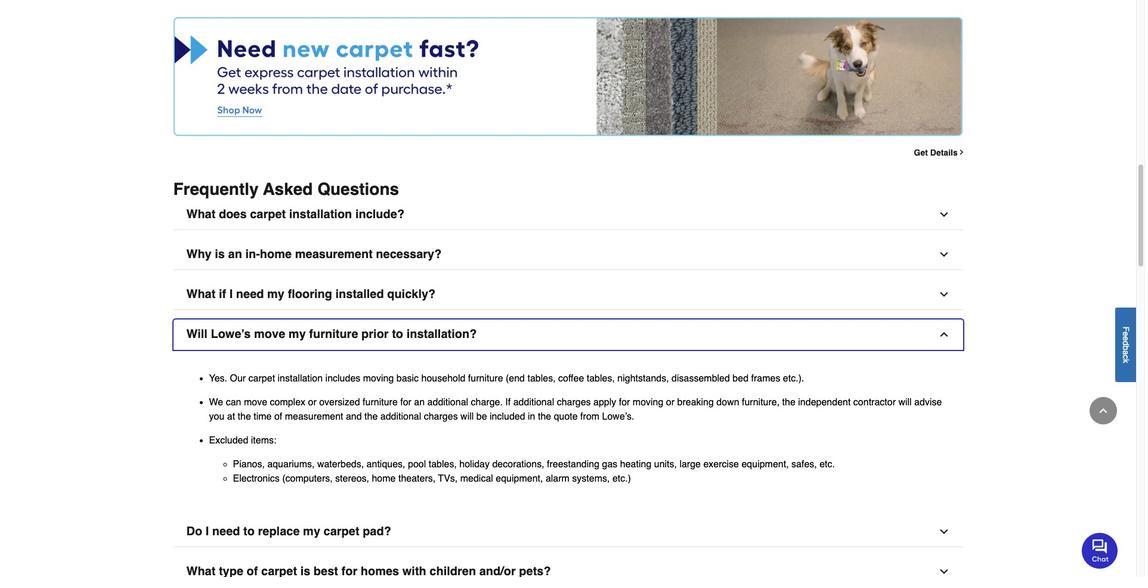 Task type: locate. For each thing, give the bounding box(es) containing it.
independent
[[798, 397, 851, 408]]

0 horizontal spatial furniture
[[309, 327, 358, 341]]

or left breaking
[[666, 397, 675, 408]]

1 chevron down image from the top
[[938, 209, 950, 221]]

an inside we can move complex or oversized furniture for an additional charge. if additional charges apply for moving or breaking down furniture, the independent contractor will advise you at the time of measurement and the additional charges will be included in the quote from lowe's.
[[414, 397, 425, 408]]

0 vertical spatial installation
[[289, 207, 352, 221]]

0 vertical spatial carpet
[[250, 207, 286, 221]]

furniture left prior
[[309, 327, 358, 341]]

tables,
[[528, 373, 556, 384], [587, 373, 615, 384], [429, 459, 457, 470]]

get details button
[[914, 148, 966, 157]]

1 horizontal spatial i
[[230, 287, 233, 301]]

an right the is
[[228, 247, 242, 261]]

1 vertical spatial moving
[[633, 397, 664, 408]]

frequently asked questions
[[173, 179, 399, 198]]

measurement down oversized
[[285, 411, 343, 422]]

1 or from the left
[[308, 397, 317, 408]]

moving left basic
[[363, 373, 394, 384]]

f e e d b a c k
[[1122, 327, 1131, 363]]

chevron down image
[[938, 209, 950, 221], [938, 289, 950, 300], [938, 566, 950, 578]]

0 horizontal spatial to
[[243, 525, 255, 539]]

equipment, left safes,
[[742, 459, 789, 470]]

0 horizontal spatial or
[[308, 397, 317, 408]]

2 for from the left
[[619, 397, 630, 408]]

charges up quote
[[557, 397, 591, 408]]

need right do
[[212, 525, 240, 539]]

2 horizontal spatial furniture
[[468, 373, 503, 384]]

electronics
[[233, 474, 280, 484]]

do i need to replace my carpet pad?
[[186, 525, 391, 539]]

carpet right our
[[249, 373, 275, 384]]

0 vertical spatial charges
[[557, 397, 591, 408]]

for up lowe's.
[[619, 397, 630, 408]]

1 horizontal spatial furniture
[[363, 397, 398, 408]]

installation inside button
[[289, 207, 352, 221]]

chevron down image
[[938, 249, 950, 261], [938, 526, 950, 538]]

0 vertical spatial equipment,
[[742, 459, 789, 470]]

1 horizontal spatial home
[[372, 474, 396, 484]]

home down what does carpet installation include?
[[260, 247, 292, 261]]

do i need to replace my carpet pad? button
[[173, 517, 963, 547]]

get details
[[914, 148, 958, 157]]

2 vertical spatial carpet
[[324, 525, 360, 539]]

1 horizontal spatial for
[[619, 397, 630, 408]]

home inside button
[[260, 247, 292, 261]]

0 horizontal spatial charges
[[424, 411, 458, 422]]

carpet left pad?
[[324, 525, 360, 539]]

1 vertical spatial home
[[372, 474, 396, 484]]

1 what from the top
[[186, 207, 216, 221]]

bed
[[733, 373, 749, 384]]

measurement up what if i need my flooring installed quickly?
[[295, 247, 373, 261]]

flooring
[[288, 287, 332, 301]]

e up b
[[1122, 336, 1131, 341]]

my inside will lowe's move my furniture prior to installation? button
[[289, 327, 306, 341]]

0 horizontal spatial for
[[400, 397, 412, 408]]

apply
[[594, 397, 616, 408]]

oversized
[[319, 397, 360, 408]]

charges
[[557, 397, 591, 408], [424, 411, 458, 422]]

furniture down basic
[[363, 397, 398, 408]]

to right prior
[[392, 327, 403, 341]]

of
[[274, 411, 282, 422]]

questions
[[318, 179, 399, 198]]

home inside pianos, aquariums, waterbeds, antiques, pool tables, holiday decorations, freestanding gas heating units, large exercise equipment, safes, etc. electronics (computers, stereos, home theaters, tvs, medical equipment, alarm systems, etc.)
[[372, 474, 396, 484]]

installation for include?
[[289, 207, 352, 221]]

complex
[[270, 397, 305, 408]]

1 e from the top
[[1122, 332, 1131, 336]]

1 vertical spatial installation
[[278, 373, 323, 384]]

0 vertical spatial move
[[254, 327, 285, 341]]

0 horizontal spatial tables,
[[429, 459, 457, 470]]

furniture
[[309, 327, 358, 341], [468, 373, 503, 384], [363, 397, 398, 408]]

tables, up tvs,
[[429, 459, 457, 470]]

0 horizontal spatial moving
[[363, 373, 394, 384]]

my right "replace"
[[303, 525, 320, 539]]

the down etc.).
[[783, 397, 796, 408]]

1 horizontal spatial will
[[899, 397, 912, 408]]

safes,
[[792, 459, 817, 470]]

2 horizontal spatial tables,
[[587, 373, 615, 384]]

0 horizontal spatial an
[[228, 247, 242, 261]]

1 vertical spatial chevron down image
[[938, 289, 950, 300]]

necessary?
[[376, 247, 442, 261]]

1 vertical spatial what
[[186, 287, 216, 301]]

2 vertical spatial chevron down image
[[938, 566, 950, 578]]

time
[[254, 411, 272, 422]]

1 vertical spatial chevron down image
[[938, 526, 950, 538]]

1 vertical spatial will
[[461, 411, 474, 422]]

home
[[260, 247, 292, 261], [372, 474, 396, 484]]

prior
[[362, 327, 389, 341]]

home down antiques,
[[372, 474, 396, 484]]

0 horizontal spatial equipment,
[[496, 474, 543, 484]]

my inside what if i need my flooring installed quickly? button
[[267, 287, 285, 301]]

for down basic
[[400, 397, 412, 408]]

alarm
[[546, 474, 570, 484]]

0 horizontal spatial i
[[206, 525, 209, 539]]

1 horizontal spatial equipment,
[[742, 459, 789, 470]]

disassembled
[[672, 373, 730, 384]]

0 horizontal spatial additional
[[380, 411, 421, 422]]

2 horizontal spatial additional
[[513, 397, 554, 408]]

carpet
[[250, 207, 286, 221], [249, 373, 275, 384], [324, 525, 360, 539]]

chevron down image inside why is an in-home measurement necessary? button
[[938, 249, 950, 261]]

will lowe's move my furniture prior to installation? button
[[173, 320, 963, 350]]

or right "complex"
[[308, 397, 317, 408]]

equipment,
[[742, 459, 789, 470], [496, 474, 543, 484]]

pad?
[[363, 525, 391, 539]]

to left "replace"
[[243, 525, 255, 539]]

additional
[[428, 397, 468, 408], [513, 397, 554, 408], [380, 411, 421, 422]]

i
[[230, 287, 233, 301], [206, 525, 209, 539]]

need
[[236, 287, 264, 301], [212, 525, 240, 539]]

furniture up charge.
[[468, 373, 503, 384]]

i right do
[[206, 525, 209, 539]]

measurement
[[295, 247, 373, 261], [285, 411, 343, 422]]

carpet down the frequently asked questions
[[250, 207, 286, 221]]

0 vertical spatial what
[[186, 207, 216, 221]]

d
[[1122, 341, 1131, 346]]

for
[[400, 397, 412, 408], [619, 397, 630, 408]]

0 vertical spatial measurement
[[295, 247, 373, 261]]

k
[[1122, 359, 1131, 363]]

0 vertical spatial moving
[[363, 373, 394, 384]]

tables, right (end
[[528, 373, 556, 384]]

move inside button
[[254, 327, 285, 341]]

0 vertical spatial an
[[228, 247, 242, 261]]

need right if
[[236, 287, 264, 301]]

will left be
[[461, 411, 474, 422]]

1 horizontal spatial an
[[414, 397, 425, 408]]

0 horizontal spatial will
[[461, 411, 474, 422]]

0 vertical spatial furniture
[[309, 327, 358, 341]]

equipment, down decorations,
[[496, 474, 543, 484]]

or
[[308, 397, 317, 408], [666, 397, 675, 408]]

lowe's
[[211, 327, 251, 341]]

installation up "complex"
[[278, 373, 323, 384]]

chevron down image inside do i need to replace my carpet pad? button
[[938, 526, 950, 538]]

move up time
[[244, 397, 267, 408]]

0 vertical spatial will
[[899, 397, 912, 408]]

e
[[1122, 332, 1131, 336], [1122, 336, 1131, 341]]

will
[[899, 397, 912, 408], [461, 411, 474, 422]]

additional down basic
[[380, 411, 421, 422]]

an down basic
[[414, 397, 425, 408]]

move
[[254, 327, 285, 341], [244, 397, 267, 408]]

1 vertical spatial carpet
[[249, 373, 275, 384]]

1 horizontal spatial moving
[[633, 397, 664, 408]]

chevron down image inside what if i need my flooring installed quickly? button
[[938, 289, 950, 300]]

2 chevron down image from the top
[[938, 289, 950, 300]]

1 horizontal spatial to
[[392, 327, 403, 341]]

will left advise
[[899, 397, 912, 408]]

get express carpet installation within two weeks from the date of purchase. restrictions apply. image
[[173, 17, 963, 146]]

move inside we can move complex or oversized furniture for an additional charge. if additional charges apply for moving or breaking down furniture, the independent contractor will advise you at the time of measurement and the additional charges will be included in the quote from lowe's.
[[244, 397, 267, 408]]

moving down nightstands,
[[633, 397, 664, 408]]

asked
[[263, 179, 313, 198]]

0 vertical spatial chevron down image
[[938, 249, 950, 261]]

i right if
[[230, 287, 233, 301]]

2 vertical spatial my
[[303, 525, 320, 539]]

1 vertical spatial move
[[244, 397, 267, 408]]

2 e from the top
[[1122, 336, 1131, 341]]

0 vertical spatial chevron down image
[[938, 209, 950, 221]]

if
[[506, 397, 511, 408]]

will
[[186, 327, 208, 341]]

pianos,
[[233, 459, 265, 470]]

yes.
[[209, 373, 227, 384]]

pool
[[408, 459, 426, 470]]

systems,
[[572, 474, 610, 484]]

my left 'flooring'
[[267, 287, 285, 301]]

will lowe's move my furniture prior to installation?
[[186, 327, 477, 341]]

1 vertical spatial measurement
[[285, 411, 343, 422]]

installed
[[336, 287, 384, 301]]

the right "at"
[[238, 411, 251, 422]]

additional up the in
[[513, 397, 554, 408]]

1 vertical spatial i
[[206, 525, 209, 539]]

we can move complex or oversized furniture for an additional charge. if additional charges apply for moving or breaking down furniture, the independent contractor will advise you at the time of measurement and the additional charges will be included in the quote from lowe's.
[[209, 397, 942, 422]]

2 chevron down image from the top
[[938, 526, 950, 538]]

tables, up apply
[[587, 373, 615, 384]]

chevron down image inside the what does carpet installation include? button
[[938, 209, 950, 221]]

2 what from the top
[[186, 287, 216, 301]]

yes. our carpet installation includes moving basic household furniture (end tables, coffee tables, nightstands, disassembled bed frames etc.).
[[209, 373, 807, 384]]

my down 'flooring'
[[289, 327, 306, 341]]

1 chevron down image from the top
[[938, 249, 950, 261]]

0 vertical spatial my
[[267, 287, 285, 301]]

1 vertical spatial my
[[289, 327, 306, 341]]

0 vertical spatial home
[[260, 247, 292, 261]]

excluded items:
[[209, 435, 276, 446]]

why
[[186, 247, 212, 261]]

does
[[219, 207, 247, 221]]

installation
[[289, 207, 352, 221], [278, 373, 323, 384]]

what left if
[[186, 287, 216, 301]]

my
[[267, 287, 285, 301], [289, 327, 306, 341], [303, 525, 320, 539]]

includes
[[325, 373, 361, 384]]

our
[[230, 373, 246, 384]]

0 horizontal spatial home
[[260, 247, 292, 261]]

an inside button
[[228, 247, 242, 261]]

what down frequently
[[186, 207, 216, 221]]

why is an in-home measurement necessary? button
[[173, 240, 963, 270]]

carpet for our
[[249, 373, 275, 384]]

chevron down image for what does carpet installation include?
[[938, 209, 950, 221]]

c
[[1122, 355, 1131, 359]]

1 horizontal spatial additional
[[428, 397, 468, 408]]

2 vertical spatial furniture
[[363, 397, 398, 408]]

what
[[186, 207, 216, 221], [186, 287, 216, 301]]

move for lowe's
[[254, 327, 285, 341]]

installation up the "why is an in-home measurement necessary?"
[[289, 207, 352, 221]]

0 vertical spatial to
[[392, 327, 403, 341]]

move right lowe's
[[254, 327, 285, 341]]

1 vertical spatial to
[[243, 525, 255, 539]]

charges down household
[[424, 411, 458, 422]]

scroll to top element
[[1090, 397, 1117, 425]]

and
[[346, 411, 362, 422]]

additional down household
[[428, 397, 468, 408]]

1 vertical spatial charges
[[424, 411, 458, 422]]

0 vertical spatial i
[[230, 287, 233, 301]]

1 horizontal spatial or
[[666, 397, 675, 408]]

1 vertical spatial an
[[414, 397, 425, 408]]

measurement inside we can move complex or oversized furniture for an additional charge. if additional charges apply for moving or breaking down furniture, the independent contractor will advise you at the time of measurement and the additional charges will be included in the quote from lowe's.
[[285, 411, 343, 422]]

e up "d"
[[1122, 332, 1131, 336]]



Task type: describe. For each thing, give the bounding box(es) containing it.
a
[[1122, 350, 1131, 355]]

moving inside we can move complex or oversized furniture for an additional charge. if additional charges apply for moving or breaking down furniture, the independent contractor will advise you at the time of measurement and the additional charges will be included in the quote from lowe's.
[[633, 397, 664, 408]]

chevron right image
[[958, 149, 966, 156]]

what for what does carpet installation include?
[[186, 207, 216, 221]]

why is an in-home measurement necessary?
[[186, 247, 442, 261]]

is
[[215, 247, 225, 261]]

(end
[[506, 373, 525, 384]]

excluded
[[209, 435, 248, 446]]

what if i need my flooring installed quickly? button
[[173, 280, 963, 310]]

chevron down image for do i need to replace my carpet pad?
[[938, 526, 950, 538]]

charge.
[[471, 397, 503, 408]]

we
[[209, 397, 223, 408]]

quote
[[554, 411, 578, 422]]

medical
[[460, 474, 493, 484]]

f
[[1122, 327, 1131, 332]]

you
[[209, 411, 225, 422]]

my inside do i need to replace my carpet pad? button
[[303, 525, 320, 539]]

what if i need my flooring installed quickly?
[[186, 287, 436, 301]]

in-
[[245, 247, 260, 261]]

replace
[[258, 525, 300, 539]]

theaters,
[[398, 474, 436, 484]]

(computers,
[[282, 474, 333, 484]]

b
[[1122, 346, 1131, 350]]

etc.).
[[783, 373, 804, 384]]

frames
[[751, 373, 781, 384]]

contractor
[[854, 397, 896, 408]]

chevron down image for why is an in-home measurement necessary?
[[938, 249, 950, 261]]

installation for includes
[[278, 373, 323, 384]]

measurement inside button
[[295, 247, 373, 261]]

from
[[581, 411, 600, 422]]

coffee
[[558, 373, 584, 384]]

the right and
[[365, 411, 378, 422]]

units,
[[654, 459, 677, 470]]

do
[[186, 525, 202, 539]]

included
[[490, 411, 525, 422]]

heating
[[620, 459, 652, 470]]

1 for from the left
[[400, 397, 412, 408]]

f e e d b a c k button
[[1116, 308, 1137, 382]]

aquariums,
[[267, 459, 315, 470]]

etc.
[[820, 459, 835, 470]]

the right the in
[[538, 411, 551, 422]]

quickly?
[[387, 287, 436, 301]]

exercise
[[704, 459, 739, 470]]

installation?
[[407, 327, 477, 341]]

pianos, aquariums, waterbeds, antiques, pool tables, holiday decorations, freestanding gas heating units, large exercise equipment, safes, etc. electronics (computers, stereos, home theaters, tvs, medical equipment, alarm systems, etc.)
[[233, 459, 835, 484]]

holiday
[[460, 459, 490, 470]]

chevron down image for what if i need my flooring installed quickly?
[[938, 289, 950, 300]]

what for what if i need my flooring installed quickly?
[[186, 287, 216, 301]]

be
[[477, 411, 487, 422]]

tables, inside pianos, aquariums, waterbeds, antiques, pool tables, holiday decorations, freestanding gas heating units, large exercise equipment, safes, etc. electronics (computers, stereos, home theaters, tvs, medical equipment, alarm systems, etc.)
[[429, 459, 457, 470]]

furniture inside button
[[309, 327, 358, 341]]

details
[[931, 148, 958, 157]]

nightstands,
[[618, 373, 669, 384]]

down
[[717, 397, 740, 408]]

chevron up image
[[1098, 405, 1110, 417]]

etc.)
[[613, 474, 631, 484]]

if
[[219, 287, 226, 301]]

1 horizontal spatial tables,
[[528, 373, 556, 384]]

furniture inside we can move complex or oversized furniture for an additional charge. if additional charges apply for moving or breaking down furniture, the independent contractor will advise you at the time of measurement and the additional charges will be included in the quote from lowe's.
[[363, 397, 398, 408]]

decorations,
[[492, 459, 544, 470]]

can
[[226, 397, 241, 408]]

move for can
[[244, 397, 267, 408]]

what does carpet installation include?
[[186, 207, 405, 221]]

freestanding
[[547, 459, 600, 470]]

advise
[[915, 397, 942, 408]]

stereos,
[[335, 474, 369, 484]]

lowe's.
[[602, 411, 635, 422]]

in
[[528, 411, 535, 422]]

tvs,
[[438, 474, 458, 484]]

chevron up image
[[938, 329, 950, 340]]

gas
[[602, 459, 618, 470]]

1 vertical spatial furniture
[[468, 373, 503, 384]]

1 vertical spatial equipment,
[[496, 474, 543, 484]]

2 or from the left
[[666, 397, 675, 408]]

breaking
[[677, 397, 714, 408]]

3 chevron down image from the top
[[938, 566, 950, 578]]

large
[[680, 459, 701, 470]]

furniture,
[[742, 397, 780, 408]]

get
[[914, 148, 928, 157]]

at
[[227, 411, 235, 422]]

items:
[[251, 435, 276, 446]]

carpet for does
[[250, 207, 286, 221]]

1 horizontal spatial charges
[[557, 397, 591, 408]]

household
[[422, 373, 466, 384]]

what does carpet installation include? button
[[173, 200, 963, 230]]

antiques,
[[367, 459, 405, 470]]

basic
[[397, 373, 419, 384]]

1 vertical spatial need
[[212, 525, 240, 539]]

chat invite button image
[[1082, 533, 1119, 569]]

include?
[[356, 207, 405, 221]]

0 vertical spatial need
[[236, 287, 264, 301]]

frequently
[[173, 179, 259, 198]]



Task type: vqa. For each thing, say whether or not it's contained in the screenshot.
etc.
yes



